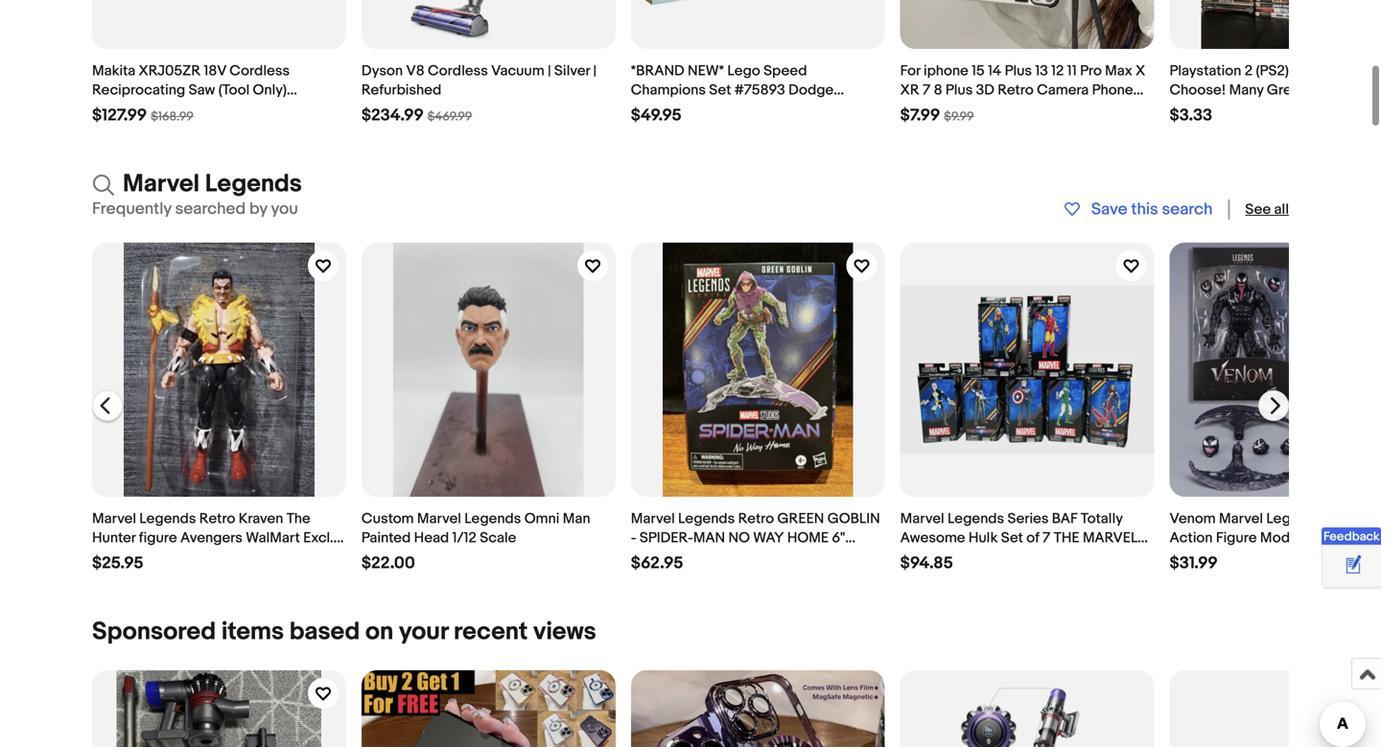 Task type: describe. For each thing, give the bounding box(es) containing it.
xrj05zr
[[139, 62, 201, 79]]

$7.99
[[900, 105, 940, 126]]

$25.95
[[92, 553, 143, 573]]

silver
[[554, 62, 590, 79]]

dodge
[[788, 81, 834, 99]]

$62.95
[[631, 553, 683, 573]]

$49.95
[[631, 105, 682, 126]]

no
[[728, 529, 750, 546]]

set inside *brand new*  lego speed champions set #75893 dodge charger *retired*
[[709, 81, 731, 99]]

legends for marvel legends
[[205, 169, 302, 199]]

ship
[[933, 548, 961, 566]]

7 inside the marvel legends series baf totally awesome hulk set of 7 the marvels free ship
[[1043, 529, 1050, 546]]

comic
[[92, 548, 136, 566]]

of
[[1026, 529, 1039, 546]]

xr
[[900, 81, 919, 99]]

marvel for marvel legends retro green goblin - spider-man no way home 6" deluxe figure
[[631, 510, 675, 527]]

$127.99 $168.99
[[92, 105, 193, 126]]

1 vertical spatial games!
[[1308, 81, 1359, 99]]

set inside the marvel legends series baf totally awesome hulk set of 7 the marvels free ship
[[1001, 529, 1023, 546]]

*brand
[[631, 62, 684, 79]]

for iphone 15 14 plus 13 12 11 pro max x xr 7 8 plus 3d retro camera phone case
[[900, 62, 1145, 118]]

$31.99 text field
[[1170, 553, 1218, 573]]

cordless inside the dyson v8 cordless vacuum | silver | refurbished $234.99 $469.99
[[428, 62, 488, 79]]

choose!
[[1170, 81, 1226, 99]]

based
[[289, 617, 360, 647]]

v8
[[406, 62, 425, 79]]

&
[[1378, 62, 1381, 79]]

the
[[1054, 529, 1080, 546]]

$62.95 text field
[[631, 553, 683, 573]]

book
[[139, 548, 173, 566]]

-
[[631, 529, 636, 546]]

way
[[753, 529, 784, 546]]

previous price $469.99 text field
[[428, 109, 472, 124]]

reciprocating
[[92, 81, 185, 99]]

vacuum
[[491, 62, 545, 79]]

x
[[1136, 62, 1145, 79]]

$94.85
[[900, 553, 953, 573]]

1/12
[[452, 529, 477, 546]]

playstation 2 (ps2) games! pick & choose! many great games! gr
[[1170, 62, 1381, 118]]

18v
[[204, 62, 226, 79]]

retro for $25.95
[[199, 510, 235, 527]]

figure
[[139, 529, 177, 546]]

the
[[287, 510, 310, 527]]

0 vertical spatial games!
[[1292, 62, 1344, 79]]

camera
[[1037, 81, 1089, 99]]

custom
[[361, 510, 414, 527]]

custom marvel legends omni man painted head 1/12 scale $22.00
[[361, 510, 590, 573]]

baf
[[1052, 510, 1077, 527]]

case
[[900, 101, 935, 118]]

feedback
[[1324, 529, 1380, 544]]

refurbished inside makita xrj05zr 18v cordless reciprocating saw (tool only) certified refurbished
[[155, 101, 235, 118]]

playstation
[[1170, 62, 1241, 79]]

kraven
[[239, 510, 283, 527]]

$49.95 text field
[[631, 105, 682, 126]]

max
[[1105, 62, 1132, 79]]

$234.99 text field
[[361, 105, 424, 126]]

(ps2)
[[1256, 62, 1289, 79]]

iphone
[[924, 62, 968, 79]]

$127.99
[[92, 105, 147, 126]]

retro inside for iphone 15 14 plus 13 12 11 pro max x xr 7 8 plus 3d retro camera phone case
[[998, 81, 1034, 99]]

many
[[1229, 81, 1264, 99]]

$94.85 text field
[[900, 553, 953, 573]]

2 | from the left
[[593, 62, 597, 79]]

save this search button
[[1060, 199, 1213, 220]]

by
[[249, 199, 267, 219]]

home
[[787, 529, 829, 546]]

hulk
[[968, 529, 998, 546]]

this
[[1131, 199, 1158, 220]]

new*
[[688, 62, 724, 79]]

1 horizontal spatial plus
[[1005, 62, 1032, 79]]

you
[[271, 199, 298, 219]]

marvels
[[1083, 529, 1146, 546]]

only)
[[253, 81, 287, 99]]

your
[[399, 617, 448, 647]]

$469.99
[[428, 109, 472, 124]]

green
[[777, 510, 824, 527]]

$127.99 text field
[[92, 105, 147, 126]]

$3.33
[[1170, 105, 1212, 126]]

$7.99 text field
[[900, 105, 940, 126]]

recent
[[454, 617, 528, 647]]

totally
[[1081, 510, 1123, 527]]

makita xrj05zr 18v cordless reciprocating saw (tool only) certified refurbished
[[92, 62, 290, 118]]

spider-
[[640, 529, 693, 546]]

goblin
[[827, 510, 880, 527]]

14
[[988, 62, 1001, 79]]



Task type: locate. For each thing, give the bounding box(es) containing it.
1 horizontal spatial set
[[1001, 529, 1023, 546]]

marvel inside the marvel legends retro green goblin - spider-man no way home 6" deluxe figure
[[631, 510, 675, 527]]

retro down 14 in the right of the page
[[998, 81, 1034, 99]]

0 horizontal spatial 7
[[923, 81, 931, 99]]

omni
[[524, 510, 560, 527]]

marvel inside venom marvel legends 7" collec
[[1219, 510, 1263, 527]]

frequently searched by you
[[92, 199, 298, 219]]

lego
[[727, 62, 760, 79]]

legends for marvel legends retro green goblin - spider-man no way home 6" deluxe figure
[[678, 510, 735, 527]]

0 horizontal spatial cordless
[[229, 62, 290, 79]]

1 horizontal spatial retro
[[738, 510, 774, 527]]

1 horizontal spatial cordless
[[428, 62, 488, 79]]

frequently searched by you element
[[92, 199, 298, 219]]

legends for marvel legends series baf totally awesome hulk set of 7 the marvels free ship
[[948, 510, 1004, 527]]

marvel legends series baf totally awesome hulk set of 7 the marvels free ship
[[900, 510, 1146, 566]]

speed
[[764, 62, 807, 79]]

search
[[1162, 199, 1213, 220]]

retro for $62.95
[[738, 510, 774, 527]]

*brand new*  lego speed champions set #75893 dodge charger *retired*
[[631, 62, 834, 118]]

legends up by
[[205, 169, 302, 199]]

saw
[[189, 81, 215, 99]]

legends inside the marvel legends series baf totally awesome hulk set of 7 the marvels free ship
[[948, 510, 1004, 527]]

| right silver
[[593, 62, 597, 79]]

set left of
[[1001, 529, 1023, 546]]

$7.99 $9.99
[[900, 105, 974, 126]]

for
[[900, 62, 920, 79]]

7 right of
[[1043, 529, 1050, 546]]

1 | from the left
[[548, 62, 551, 79]]

see
[[1245, 201, 1271, 218]]

marvel up spider-
[[631, 510, 675, 527]]

plus left 13
[[1005, 62, 1032, 79]]

retro up way
[[738, 510, 774, 527]]

0 horizontal spatial plus
[[946, 81, 973, 99]]

walmart
[[246, 529, 300, 546]]

2
[[1245, 62, 1253, 79]]

legends up scale on the left of page
[[464, 510, 521, 527]]

games!
[[1292, 62, 1344, 79], [1308, 81, 1359, 99]]

0 horizontal spatial set
[[709, 81, 731, 99]]

refurbished down v8
[[361, 81, 442, 99]]

legends inside venom marvel legends 7" collec
[[1266, 510, 1323, 527]]

$234.99
[[361, 105, 424, 126]]

$9.99
[[944, 109, 974, 124]]

legends up hulk
[[948, 510, 1004, 527]]

13
[[1035, 62, 1048, 79]]

see all
[[1245, 201, 1289, 218]]

*retired*
[[687, 101, 754, 118]]

hunter
[[92, 529, 136, 546]]

$25.95 text field
[[92, 553, 143, 573]]

frequently
[[92, 199, 171, 219]]

8
[[934, 81, 942, 99]]

charger
[[631, 101, 684, 118]]

set
[[709, 81, 731, 99], [1001, 529, 1023, 546]]

marvel right 'venom'
[[1219, 510, 1263, 527]]

legends inside marvel legends retro kraven the hunter figure avengers walmart excl. comic book
[[139, 510, 196, 527]]

0 horizontal spatial refurbished
[[155, 101, 235, 118]]

1 horizontal spatial 7
[[1043, 529, 1050, 546]]

$31.99
[[1170, 553, 1218, 573]]

sponsored
[[92, 617, 216, 647]]

cordless inside makita xrj05zr 18v cordless reciprocating saw (tool only) certified refurbished
[[229, 62, 290, 79]]

scale
[[480, 529, 516, 546]]

15
[[972, 62, 985, 79]]

plus right 8
[[946, 81, 973, 99]]

marvel inside the marvel legends series baf totally awesome hulk set of 7 the marvels free ship
[[900, 510, 944, 527]]

1 cordless from the left
[[229, 62, 290, 79]]

7 inside for iphone 15 14 plus 13 12 11 pro max x xr 7 8 plus 3d retro camera phone case
[[923, 81, 931, 99]]

marvel up 'frequently'
[[123, 169, 200, 199]]

legends up man
[[678, 510, 735, 527]]

previous price $168.99 text field
[[151, 109, 193, 124]]

7"
[[1326, 510, 1339, 527]]

see all link
[[1245, 200, 1289, 219]]

items
[[221, 617, 284, 647]]

cordless right v8
[[428, 62, 488, 79]]

marvel up head
[[417, 510, 461, 527]]

1 horizontal spatial refurbished
[[361, 81, 442, 99]]

legends inside custom marvel legends omni man painted head 1/12 scale $22.00
[[464, 510, 521, 527]]

0 vertical spatial 7
[[923, 81, 931, 99]]

set up '*retired*'
[[709, 81, 731, 99]]

champions
[[631, 81, 706, 99]]

1 vertical spatial 7
[[1043, 529, 1050, 546]]

searched
[[175, 199, 246, 219]]

marvel inside marvel legends retro kraven the hunter figure avengers walmart excl. comic book
[[92, 510, 136, 527]]

games! up great
[[1292, 62, 1344, 79]]

excl.
[[303, 529, 333, 546]]

11
[[1067, 62, 1077, 79]]

views
[[533, 617, 596, 647]]

pick
[[1347, 62, 1375, 79]]

previous price $9.99 text field
[[944, 109, 974, 124]]

phone
[[1092, 81, 1133, 99]]

marvel legends link
[[92, 169, 302, 199]]

great
[[1267, 81, 1304, 99]]

12
[[1051, 62, 1064, 79]]

0 vertical spatial refurbished
[[361, 81, 442, 99]]

1 vertical spatial set
[[1001, 529, 1023, 546]]

marvel legends
[[123, 169, 302, 199]]

awesome
[[900, 529, 965, 546]]

6"
[[832, 529, 845, 546]]

$168.99
[[151, 109, 193, 124]]

series
[[1007, 510, 1049, 527]]

head
[[414, 529, 449, 546]]

0 vertical spatial set
[[709, 81, 731, 99]]

pro
[[1080, 62, 1102, 79]]

on
[[365, 617, 393, 647]]

venom marvel legends 7" collec
[[1170, 510, 1381, 566]]

0 horizontal spatial retro
[[199, 510, 235, 527]]

marvel legends retro kraven the hunter figure avengers walmart excl. comic book
[[92, 510, 333, 566]]

deluxe
[[631, 548, 683, 566]]

man
[[563, 510, 590, 527]]

legends for marvel legends retro kraven the hunter figure avengers walmart excl. comic book
[[139, 510, 196, 527]]

marvel up awesome
[[900, 510, 944, 527]]

plus
[[1005, 62, 1032, 79], [946, 81, 973, 99]]

marvel for marvel legends retro kraven the hunter figure avengers walmart excl. comic book
[[92, 510, 136, 527]]

refurbished down saw
[[155, 101, 235, 118]]

avengers
[[180, 529, 243, 546]]

#75893
[[734, 81, 785, 99]]

dyson v8 cordless vacuum | silver | refurbished $234.99 $469.99
[[361, 62, 597, 126]]

save
[[1091, 199, 1127, 220]]

marvel for marvel legends series baf totally awesome hulk set of 7 the marvels free ship
[[900, 510, 944, 527]]

cordless up only)
[[229, 62, 290, 79]]

retro inside the marvel legends retro green goblin - spider-man no way home 6" deluxe figure
[[738, 510, 774, 527]]

| left silver
[[548, 62, 551, 79]]

games! down pick
[[1308, 81, 1359, 99]]

1 vertical spatial plus
[[946, 81, 973, 99]]

0 vertical spatial plus
[[1005, 62, 1032, 79]]

2 cordless from the left
[[428, 62, 488, 79]]

1 horizontal spatial |
[[593, 62, 597, 79]]

retro inside marvel legends retro kraven the hunter figure avengers walmart excl. comic book
[[199, 510, 235, 527]]

legends left 7"
[[1266, 510, 1323, 527]]

marvel up hunter
[[92, 510, 136, 527]]

legends up figure
[[139, 510, 196, 527]]

figure
[[687, 548, 728, 566]]

$3.33 text field
[[1170, 105, 1212, 126]]

$22.00 text field
[[361, 553, 415, 573]]

all
[[1274, 201, 1289, 218]]

refurbished inside the dyson v8 cordless vacuum | silver | refurbished $234.99 $469.99
[[361, 81, 442, 99]]

cordless
[[229, 62, 290, 79], [428, 62, 488, 79]]

sponsored items based on your recent views
[[92, 617, 596, 647]]

0 horizontal spatial |
[[548, 62, 551, 79]]

retro up avengers
[[199, 510, 235, 527]]

1 vertical spatial refurbished
[[155, 101, 235, 118]]

marvel legends retro green goblin - spider-man no way home 6" deluxe figure
[[631, 510, 880, 566]]

marvel for marvel legends
[[123, 169, 200, 199]]

legends inside the marvel legends retro green goblin - spider-man no way home 6" deluxe figure
[[678, 510, 735, 527]]

marvel inside custom marvel legends omni man painted head 1/12 scale $22.00
[[417, 510, 461, 527]]

2 horizontal spatial retro
[[998, 81, 1034, 99]]

7 left 8
[[923, 81, 931, 99]]

man
[[693, 529, 725, 546]]



Task type: vqa. For each thing, say whether or not it's contained in the screenshot.
Marvel for Marvel Legends
yes



